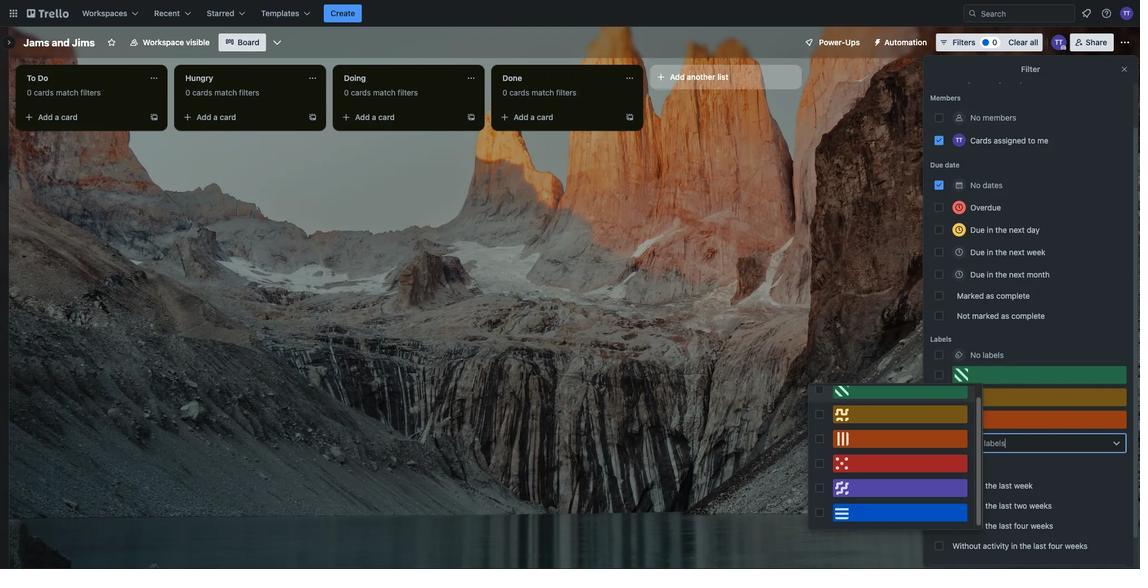 Task type: describe. For each thing, give the bounding box(es) containing it.
labels
[[931, 335, 952, 343]]

0 cards match filters for hungry
[[185, 88, 260, 97]]

create from template… image for done
[[626, 113, 635, 122]]

board link
[[219, 34, 266, 51]]

marked
[[972, 311, 999, 320]]

no dates
[[971, 180, 1003, 189]]

members
[[983, 113, 1017, 122]]

a for done
[[531, 113, 535, 122]]

no for no labels
[[971, 350, 981, 359]]

marked
[[957, 291, 984, 300]]

hungry
[[185, 73, 213, 83]]

show menu image
[[1120, 37, 1131, 48]]

add a card button for to do
[[20, 108, 145, 126]]

a for doing
[[372, 113, 376, 122]]

primary element
[[0, 0, 1141, 27]]

in for active in the last four weeks
[[977, 521, 984, 530]]

due for due in the next day
[[971, 225, 985, 234]]

week for active in the last week
[[1014, 481, 1033, 490]]

color: orange, title: none image
[[833, 430, 968, 448]]

2 vertical spatial weeks
[[1065, 541, 1088, 550]]

1 vertical spatial as
[[1002, 311, 1010, 320]]

create from template… image for hungry
[[308, 113, 317, 122]]

card for hungry
[[220, 113, 236, 122]]

due date
[[931, 161, 960, 169]]

customize views image
[[272, 37, 283, 48]]

cards assigned to me
[[971, 135, 1049, 145]]

0 for hungry
[[185, 88, 190, 97]]

card for done
[[537, 113, 554, 122]]

cards,
[[953, 77, 971, 84]]

jams and jims
[[23, 36, 95, 48]]

power-ups
[[819, 38, 860, 47]]

day
[[1027, 225, 1040, 234]]

To Do text field
[[20, 69, 143, 87]]

list
[[718, 72, 729, 82]]

labels for no labels
[[983, 350, 1004, 359]]

templates button
[[255, 4, 317, 22]]

two
[[1014, 501, 1028, 510]]

weeks for active in the last four weeks
[[1031, 521, 1054, 530]]

active for active in the last week
[[953, 481, 975, 490]]

templates
[[261, 9, 299, 18]]

cards for doing
[[351, 88, 371, 97]]

search cards, members, labels, and more.
[[931, 77, 1054, 84]]

jims
[[72, 36, 95, 48]]

add another list button
[[650, 65, 802, 89]]

create
[[331, 9, 355, 18]]

members
[[931, 94, 961, 101]]

add for hungry
[[197, 113, 211, 122]]

workspaces button
[[75, 4, 145, 22]]

the for active in the last four weeks
[[986, 521, 997, 530]]

1 vertical spatial four
[[1049, 541, 1063, 550]]

add a card for hungry
[[197, 113, 236, 122]]

assigned
[[994, 135, 1026, 145]]

recent
[[154, 9, 180, 18]]

filters for to do
[[80, 88, 101, 97]]

labels for select labels
[[984, 438, 1006, 447]]

marked as complete
[[957, 291, 1030, 300]]

to do
[[27, 73, 48, 83]]

color: yellow, title: none element
[[953, 388, 1127, 406]]

overdue
[[971, 202, 1001, 212]]

due for due date
[[931, 161, 944, 169]]

0 notifications image
[[1080, 7, 1094, 20]]

date
[[945, 161, 960, 169]]

automation
[[885, 38, 927, 47]]

the for due in the next month
[[996, 269, 1007, 279]]

add inside 'add another list' button
[[670, 72, 685, 82]]

select labels
[[960, 438, 1006, 447]]

0 vertical spatial complete
[[997, 291, 1030, 300]]

last for four
[[1000, 521, 1012, 530]]

doing
[[344, 73, 366, 83]]

cards
[[971, 135, 992, 145]]

0 for done
[[503, 88, 508, 97]]

color: green, title: none element
[[953, 366, 1127, 384]]

recent button
[[147, 4, 198, 22]]

next for month
[[1010, 269, 1025, 279]]

in for due in the next day
[[987, 225, 994, 234]]

me
[[1038, 135, 1049, 145]]

workspace visible button
[[123, 34, 216, 51]]

switch to… image
[[8, 8, 19, 19]]

search image
[[969, 9, 977, 18]]

next for day
[[1010, 225, 1025, 234]]

add another list
[[670, 72, 729, 82]]

ups
[[846, 38, 860, 47]]

color: purple, title: none image
[[833, 479, 968, 497]]

due in the next week
[[971, 247, 1046, 256]]

workspace visible
[[143, 38, 210, 47]]

create button
[[324, 4, 362, 22]]

workspaces
[[82, 9, 127, 18]]

cards for hungry
[[192, 88, 212, 97]]

add a card for doing
[[355, 113, 395, 122]]

1 vertical spatial complete
[[1012, 311, 1045, 320]]

active for active in the last two weeks
[[953, 501, 975, 510]]

0 for to do
[[27, 88, 32, 97]]

activity
[[983, 541, 1010, 550]]

workspace
[[143, 38, 184, 47]]

no for no dates
[[971, 180, 981, 189]]

the for active in the last week
[[986, 481, 997, 490]]

in for active in the last week
[[977, 481, 984, 490]]

in for due in the next month
[[987, 269, 994, 279]]

add for to do
[[38, 113, 53, 122]]

a for to do
[[55, 113, 59, 122]]

the for due in the next week
[[996, 247, 1007, 256]]

active in the last four weeks
[[953, 521, 1054, 530]]

due in the next month
[[971, 269, 1050, 279]]

weeks for active in the last two weeks
[[1030, 501, 1052, 510]]

Search field
[[977, 5, 1075, 22]]

visible
[[186, 38, 210, 47]]

labels,
[[1003, 77, 1022, 84]]



Task type: locate. For each thing, give the bounding box(es) containing it.
1 active from the top
[[953, 481, 975, 490]]

0 down doing
[[344, 88, 349, 97]]

search
[[931, 77, 951, 84]]

power-
[[819, 38, 846, 47]]

add a card button for doing
[[337, 108, 462, 126]]

and inside board name text field
[[52, 36, 70, 48]]

no down marked
[[971, 350, 981, 359]]

cards down hungry on the top of page
[[192, 88, 212, 97]]

the up "activity"
[[986, 521, 997, 530]]

month
[[1027, 269, 1050, 279]]

filters for doing
[[398, 88, 418, 97]]

color: orange, title: none element
[[953, 411, 1127, 428]]

3 match from the left
[[373, 88, 396, 97]]

due down due in the next day
[[971, 247, 985, 256]]

0 vertical spatial as
[[986, 291, 995, 300]]

0 cards match filters down to do text box
[[27, 88, 101, 97]]

match for hungry
[[215, 88, 237, 97]]

add a card down "done"
[[514, 113, 554, 122]]

create from template… image
[[150, 113, 159, 122], [467, 113, 476, 122]]

4 match from the left
[[532, 88, 554, 97]]

add a card for to do
[[38, 113, 78, 122]]

1 card from the left
[[61, 113, 78, 122]]

labels
[[983, 350, 1004, 359], [984, 438, 1006, 447]]

activity
[[931, 462, 956, 470]]

color: green, title: none image
[[833, 381, 968, 399]]

2 add a card from the left
[[197, 113, 236, 122]]

4 add a card button from the left
[[496, 108, 621, 126]]

add a card
[[38, 113, 78, 122], [197, 113, 236, 122], [355, 113, 395, 122], [514, 113, 554, 122]]

1 horizontal spatial terry turtle (terryturtle) image
[[1120, 7, 1134, 20]]

Done text field
[[496, 69, 619, 87]]

2 a from the left
[[213, 113, 218, 122]]

share button
[[1071, 34, 1114, 51]]

no
[[971, 113, 981, 122], [971, 180, 981, 189], [971, 350, 981, 359]]

match
[[56, 88, 78, 97], [215, 88, 237, 97], [373, 88, 396, 97], [532, 88, 554, 97]]

2 filters from the left
[[239, 88, 260, 97]]

1 no from the top
[[971, 113, 981, 122]]

active down active in the last week
[[953, 501, 975, 510]]

sm image
[[869, 34, 885, 49]]

last for two
[[1000, 501, 1012, 510]]

1 horizontal spatial create from template… image
[[626, 113, 635, 122]]

filter
[[1021, 65, 1041, 74]]

the up due in the next week
[[996, 225, 1007, 234]]

2 create from template… image from the left
[[626, 113, 635, 122]]

Doing text field
[[337, 69, 460, 87]]

close popover image
[[1120, 65, 1129, 74]]

0 vertical spatial terry turtle (terryturtle) image
[[1120, 7, 1134, 20]]

0 horizontal spatial create from template… image
[[150, 113, 159, 122]]

star or unstar board image
[[107, 38, 116, 47]]

3 active from the top
[[953, 521, 975, 530]]

last left two
[[1000, 501, 1012, 510]]

1 a from the left
[[55, 113, 59, 122]]

next
[[1010, 225, 1025, 234], [1010, 247, 1025, 256], [1010, 269, 1025, 279]]

filters down the doing text field
[[398, 88, 418, 97]]

add a card button down the doing text field
[[337, 108, 462, 126]]

active in the last week
[[953, 481, 1033, 490]]

add for done
[[514, 113, 529, 122]]

2 next from the top
[[1010, 247, 1025, 256]]

add a card down hungry on the top of page
[[197, 113, 236, 122]]

active for active in the last four weeks
[[953, 521, 975, 530]]

card for to do
[[61, 113, 78, 122]]

to
[[1029, 135, 1036, 145]]

0 cards match filters down done text box
[[503, 88, 577, 97]]

0 left clear in the right top of the page
[[993, 38, 998, 47]]

card for doing
[[378, 113, 395, 122]]

0 vertical spatial weeks
[[1030, 501, 1052, 510]]

2 create from template… image from the left
[[467, 113, 476, 122]]

a
[[55, 113, 59, 122], [213, 113, 218, 122], [372, 113, 376, 122], [531, 113, 535, 122]]

0 cards match filters
[[27, 88, 101, 97], [185, 88, 260, 97], [344, 88, 418, 97], [503, 88, 577, 97]]

select
[[960, 438, 982, 447]]

1 vertical spatial weeks
[[1031, 521, 1054, 530]]

3 filters from the left
[[398, 88, 418, 97]]

and
[[52, 36, 70, 48], [1024, 77, 1035, 84]]

create from template… image
[[308, 113, 317, 122], [626, 113, 635, 122]]

1 create from template… image from the left
[[308, 113, 317, 122]]

0 cards match filters down hungry text box
[[185, 88, 260, 97]]

card down hungry text box
[[220, 113, 236, 122]]

1 horizontal spatial and
[[1024, 77, 1035, 84]]

in for active in the last two weeks
[[977, 501, 984, 510]]

due left date
[[931, 161, 944, 169]]

0 down hungry on the top of page
[[185, 88, 190, 97]]

clear
[[1009, 38, 1028, 47]]

add left another
[[670, 72, 685, 82]]

no members
[[971, 113, 1017, 122]]

add
[[670, 72, 685, 82], [38, 113, 53, 122], [197, 113, 211, 122], [355, 113, 370, 122], [514, 113, 529, 122]]

a down hungry text box
[[213, 113, 218, 122]]

0 vertical spatial no
[[971, 113, 981, 122]]

match down done text box
[[532, 88, 554, 97]]

add down doing
[[355, 113, 370, 122]]

the
[[996, 225, 1007, 234], [996, 247, 1007, 256], [996, 269, 1007, 279], [986, 481, 997, 490], [986, 501, 997, 510], [986, 521, 997, 530], [1020, 541, 1032, 550]]

0 for doing
[[344, 88, 349, 97]]

3 add a card from the left
[[355, 113, 395, 122]]

1 match from the left
[[56, 88, 78, 97]]

2 cards from the left
[[192, 88, 212, 97]]

active in the last two weeks
[[953, 501, 1052, 510]]

2 vertical spatial next
[[1010, 269, 1025, 279]]

match down to do text box
[[56, 88, 78, 97]]

2 add a card button from the left
[[179, 108, 304, 126]]

filters down to do text box
[[80, 88, 101, 97]]

1 filters from the left
[[80, 88, 101, 97]]

clear all
[[1009, 38, 1039, 47]]

last for week
[[1000, 481, 1012, 490]]

add a card down doing
[[355, 113, 395, 122]]

in up without
[[977, 521, 984, 530]]

members,
[[973, 77, 1002, 84]]

0 down "done"
[[503, 88, 508, 97]]

terry turtle (terryturtle) image
[[1052, 35, 1067, 50]]

add a card button down hungry text box
[[179, 108, 304, 126]]

active
[[953, 481, 975, 490], [953, 501, 975, 510], [953, 521, 975, 530]]

Board name text field
[[18, 34, 100, 51]]

complete
[[997, 291, 1030, 300], [1012, 311, 1045, 320]]

a down the doing text field
[[372, 113, 376, 122]]

terry turtle (terryturtle) image right open information menu image
[[1120, 7, 1134, 20]]

4 card from the left
[[537, 113, 554, 122]]

open information menu image
[[1101, 8, 1113, 19]]

match for done
[[532, 88, 554, 97]]

cards down doing
[[351, 88, 371, 97]]

Hungry text field
[[179, 69, 302, 87]]

filters down done text box
[[556, 88, 577, 97]]

week
[[1027, 247, 1046, 256], [1014, 481, 1033, 490]]

color: yellow, title: none image
[[833, 406, 968, 423]]

0 vertical spatial labels
[[983, 350, 1004, 359]]

0 cards match filters down the doing text field
[[344, 88, 418, 97]]

weeks
[[1030, 501, 1052, 510], [1031, 521, 1054, 530], [1065, 541, 1088, 550]]

add down do at the left of the page
[[38, 113, 53, 122]]

last
[[1000, 481, 1012, 490], [1000, 501, 1012, 510], [1000, 521, 1012, 530], [1034, 541, 1047, 550]]

back to home image
[[27, 4, 69, 22]]

match for doing
[[373, 88, 396, 97]]

this member is an admin of this board. image
[[1062, 45, 1067, 50]]

a down done text box
[[531, 113, 535, 122]]

1 vertical spatial labels
[[984, 438, 1006, 447]]

card down done text box
[[537, 113, 554, 122]]

filters for hungry
[[239, 88, 260, 97]]

no left dates
[[971, 180, 981, 189]]

due down overdue
[[971, 225, 985, 234]]

a for hungry
[[213, 113, 218, 122]]

due in the next day
[[971, 225, 1040, 234]]

in
[[987, 225, 994, 234], [987, 247, 994, 256], [987, 269, 994, 279], [977, 481, 984, 490], [977, 501, 984, 510], [977, 521, 984, 530], [1012, 541, 1018, 550]]

the up active in the last two weeks
[[986, 481, 997, 490]]

1 add a card from the left
[[38, 113, 78, 122]]

not
[[957, 311, 970, 320]]

last down active in the last four weeks
[[1034, 541, 1047, 550]]

add down "done"
[[514, 113, 529, 122]]

3 card from the left
[[378, 113, 395, 122]]

more.
[[1037, 77, 1054, 84]]

0 horizontal spatial and
[[52, 36, 70, 48]]

1 create from template… image from the left
[[150, 113, 159, 122]]

3 cards from the left
[[351, 88, 371, 97]]

last up active in the last two weeks
[[1000, 481, 1012, 490]]

in down active in the last week
[[977, 501, 984, 510]]

cards down do at the left of the page
[[34, 88, 54, 97]]

the up marked as complete
[[996, 269, 1007, 279]]

starred
[[207, 9, 234, 18]]

3 no from the top
[[971, 350, 981, 359]]

1 vertical spatial terry turtle (terryturtle) image
[[953, 133, 966, 147]]

1 0 cards match filters from the left
[[27, 88, 101, 97]]

week up two
[[1014, 481, 1033, 490]]

and down filter
[[1024, 77, 1035, 84]]

1 vertical spatial no
[[971, 180, 981, 189]]

1 vertical spatial next
[[1010, 247, 1025, 256]]

in up marked as complete
[[987, 269, 994, 279]]

next for week
[[1010, 247, 1025, 256]]

4 cards from the left
[[510, 88, 530, 97]]

share
[[1086, 38, 1108, 47]]

last down active in the last two weeks
[[1000, 521, 1012, 530]]

3 a from the left
[[372, 113, 376, 122]]

card
[[61, 113, 78, 122], [220, 113, 236, 122], [378, 113, 395, 122], [537, 113, 554, 122]]

color: blue, title: none image
[[833, 504, 968, 522]]

0 vertical spatial active
[[953, 481, 975, 490]]

filters down hungry text box
[[239, 88, 260, 97]]

0 vertical spatial four
[[1014, 521, 1029, 530]]

1 vertical spatial and
[[1024, 77, 1035, 84]]

another
[[687, 72, 716, 82]]

add a card button down done text box
[[496, 108, 621, 126]]

0 horizontal spatial create from template… image
[[308, 113, 317, 122]]

cards down "done"
[[510, 88, 530, 97]]

0 horizontal spatial terry turtle (terryturtle) image
[[953, 133, 966, 147]]

complete down marked as complete
[[1012, 311, 1045, 320]]

0 cards match filters for doing
[[344, 88, 418, 97]]

create from template… image for to do
[[150, 113, 159, 122]]

0
[[993, 38, 998, 47], [27, 88, 32, 97], [185, 88, 190, 97], [344, 88, 349, 97], [503, 88, 508, 97]]

add a card button for hungry
[[179, 108, 304, 126]]

add a card down do at the left of the page
[[38, 113, 78, 122]]

active down activity
[[953, 481, 975, 490]]

4 filters from the left
[[556, 88, 577, 97]]

2 active from the top
[[953, 501, 975, 510]]

3 add a card button from the left
[[337, 108, 462, 126]]

in down overdue
[[987, 225, 994, 234]]

power-ups button
[[797, 34, 867, 51]]

match for to do
[[56, 88, 78, 97]]

do
[[38, 73, 48, 83]]

0 vertical spatial and
[[52, 36, 70, 48]]

labels right select
[[984, 438, 1006, 447]]

add a card button down to do text box
[[20, 108, 145, 126]]

card down to do text box
[[61, 113, 78, 122]]

0 vertical spatial week
[[1027, 247, 1046, 256]]

3 next from the top
[[1010, 269, 1025, 279]]

1 add a card button from the left
[[20, 108, 145, 126]]

no up cards on the top
[[971, 113, 981, 122]]

four
[[1014, 521, 1029, 530], [1049, 541, 1063, 550]]

1 cards from the left
[[34, 88, 54, 97]]

terry turtle (terryturtle) image
[[1120, 7, 1134, 20], [953, 133, 966, 147]]

0 down to
[[27, 88, 32, 97]]

4 add a card from the left
[[514, 113, 554, 122]]

terry turtle (terryturtle) image left cards on the top
[[953, 133, 966, 147]]

next up due in the next month
[[1010, 247, 1025, 256]]

in up active in the last two weeks
[[977, 481, 984, 490]]

and left jims
[[52, 36, 70, 48]]

the down active in the last week
[[986, 501, 997, 510]]

automation button
[[869, 34, 934, 51]]

0 horizontal spatial four
[[1014, 521, 1029, 530]]

the down due in the next day
[[996, 247, 1007, 256]]

the for active in the last two weeks
[[986, 501, 997, 510]]

0 cards match filters for done
[[503, 88, 577, 97]]

complete down due in the next month
[[997, 291, 1030, 300]]

the for due in the next day
[[996, 225, 1007, 234]]

no for no members
[[971, 113, 981, 122]]

in down due in the next day
[[987, 247, 994, 256]]

next left month
[[1010, 269, 1025, 279]]

filters
[[80, 88, 101, 97], [239, 88, 260, 97], [398, 88, 418, 97], [556, 88, 577, 97]]

a down to do text box
[[55, 113, 59, 122]]

1 next from the top
[[1010, 225, 1025, 234]]

due up marked
[[971, 269, 985, 279]]

2 0 cards match filters from the left
[[185, 88, 260, 97]]

add for doing
[[355, 113, 370, 122]]

in for due in the next week
[[987, 247, 994, 256]]

the right "activity"
[[1020, 541, 1032, 550]]

add a card for done
[[514, 113, 554, 122]]

1 vertical spatial week
[[1014, 481, 1033, 490]]

filters for done
[[556, 88, 577, 97]]

not marked as complete
[[957, 311, 1045, 320]]

color: red, title: none image
[[833, 455, 968, 473]]

3 0 cards match filters from the left
[[344, 88, 418, 97]]

next left the day
[[1010, 225, 1025, 234]]

due
[[931, 161, 944, 169], [971, 225, 985, 234], [971, 247, 985, 256], [971, 269, 985, 279]]

board
[[238, 38, 260, 47]]

match down hungry text box
[[215, 88, 237, 97]]

clear all button
[[1004, 34, 1043, 51]]

labels down not marked as complete
[[983, 350, 1004, 359]]

2 no from the top
[[971, 180, 981, 189]]

done
[[503, 73, 522, 83]]

0 cards match filters for to do
[[27, 88, 101, 97]]

due for due in the next month
[[971, 269, 985, 279]]

without activity in the last four weeks
[[953, 541, 1088, 550]]

cards for done
[[510, 88, 530, 97]]

2 match from the left
[[215, 88, 237, 97]]

add a card button for done
[[496, 108, 621, 126]]

4 0 cards match filters from the left
[[503, 88, 577, 97]]

create from template… image for doing
[[467, 113, 476, 122]]

to
[[27, 73, 36, 83]]

week for due in the next week
[[1027, 247, 1046, 256]]

cards for to do
[[34, 88, 54, 97]]

2 vertical spatial no
[[971, 350, 981, 359]]

1 horizontal spatial four
[[1049, 541, 1063, 550]]

1 horizontal spatial create from template… image
[[467, 113, 476, 122]]

due for due in the next week
[[971, 247, 985, 256]]

0 vertical spatial next
[[1010, 225, 1025, 234]]

filters
[[953, 38, 976, 47]]

4 a from the left
[[531, 113, 535, 122]]

1 vertical spatial active
[[953, 501, 975, 510]]

2 vertical spatial active
[[953, 521, 975, 530]]

dates
[[983, 180, 1003, 189]]

without
[[953, 541, 981, 550]]

jams
[[23, 36, 49, 48]]

starred button
[[200, 4, 252, 22]]

active up without
[[953, 521, 975, 530]]

match down the doing text field
[[373, 88, 396, 97]]

all
[[1030, 38, 1039, 47]]

2 card from the left
[[220, 113, 236, 122]]

no labels
[[971, 350, 1004, 359]]

as
[[986, 291, 995, 300], [1002, 311, 1010, 320]]

card down the doing text field
[[378, 113, 395, 122]]

week up month
[[1027, 247, 1046, 256]]

0 horizontal spatial as
[[986, 291, 995, 300]]

add down hungry on the top of page
[[197, 113, 211, 122]]

in right "activity"
[[1012, 541, 1018, 550]]

1 horizontal spatial as
[[1002, 311, 1010, 320]]



Task type: vqa. For each thing, say whether or not it's contained in the screenshot.
Greg Robinson (gregrobinson96) icon
no



